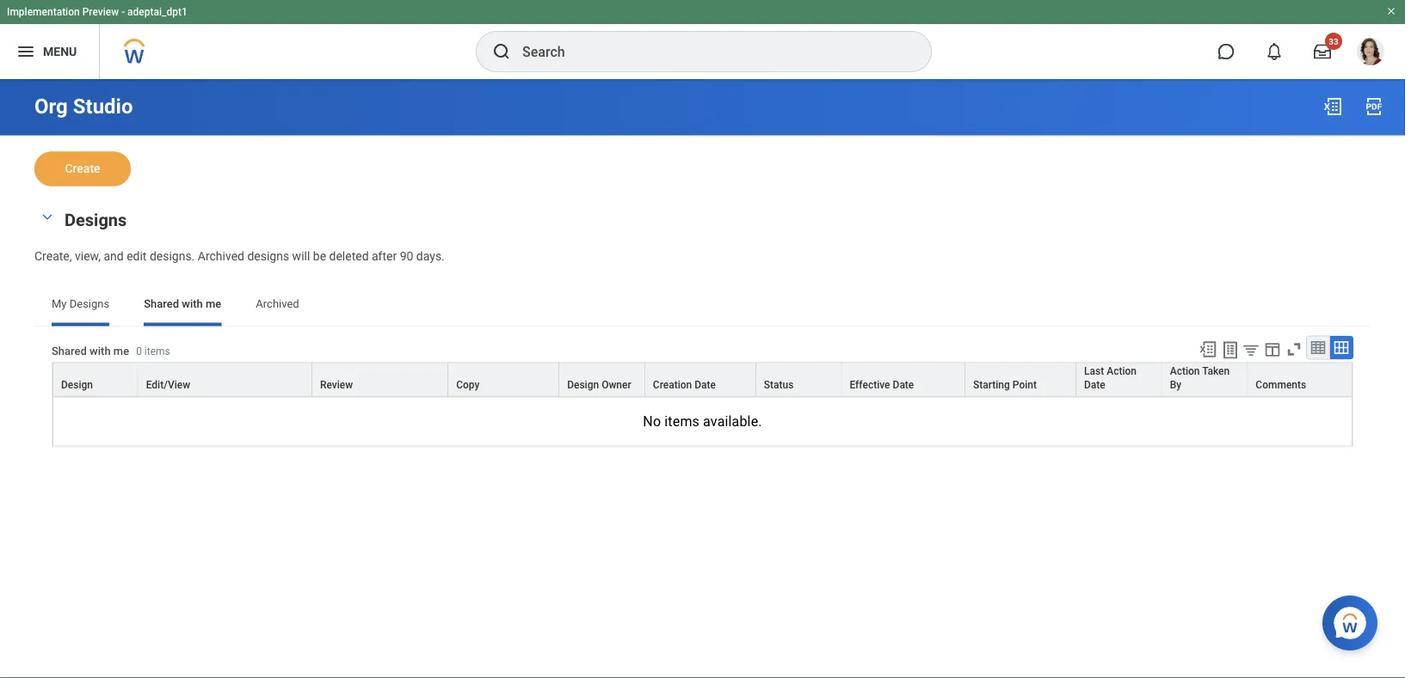 Task type: vqa. For each thing, say whether or not it's contained in the screenshot.
bottom WITH
yes



Task type: describe. For each thing, give the bounding box(es) containing it.
menu
[[43, 44, 77, 59]]

export to excel image for view printable version (pdf) image
[[1323, 96, 1343, 117]]

33
[[1329, 36, 1339, 46]]

create
[[65, 162, 100, 176]]

last action date button
[[1077, 363, 1161, 396]]

0
[[136, 346, 142, 358]]

point
[[1013, 379, 1037, 391]]

action inside action taken by
[[1170, 365, 1200, 377]]

review button
[[312, 363, 448, 396]]

designs
[[247, 249, 289, 263]]

comments
[[1256, 379, 1306, 391]]

-
[[121, 6, 125, 18]]

menu banner
[[0, 0, 1405, 79]]

90
[[400, 249, 413, 263]]

status button
[[756, 363, 841, 396]]

export to excel image for export to worksheets icon
[[1199, 340, 1218, 359]]

copy
[[456, 379, 480, 391]]

no items available.
[[643, 414, 762, 430]]

design button
[[53, 363, 137, 396]]

justify image
[[15, 41, 36, 62]]

view,
[[75, 249, 101, 263]]

action taken by button
[[1162, 363, 1247, 396]]

designs group
[[34, 207, 1371, 264]]

by
[[1170, 379, 1182, 391]]

starting point button
[[966, 363, 1076, 396]]

no
[[643, 414, 661, 430]]

notifications large image
[[1266, 43, 1283, 60]]

export to worksheets image
[[1220, 340, 1241, 361]]

my designs
[[52, 298, 109, 310]]

inbox large image
[[1314, 43, 1331, 60]]

date inside last action date
[[1084, 379, 1106, 391]]

available.
[[703, 414, 762, 430]]

creation date
[[653, 379, 716, 391]]

days.
[[416, 249, 445, 263]]

effective
[[850, 379, 890, 391]]

shared for shared with me
[[144, 298, 179, 310]]

implementation
[[7, 6, 80, 18]]

Search Workday  search field
[[522, 33, 896, 71]]

status
[[764, 379, 794, 391]]

design owner button
[[559, 363, 644, 396]]

adeptai_dpt1
[[127, 6, 187, 18]]

design owner
[[567, 379, 631, 391]]

profile logan mcneil image
[[1357, 38, 1385, 69]]

implementation preview -   adeptai_dpt1
[[7, 6, 187, 18]]

search image
[[491, 41, 512, 62]]

create button
[[34, 152, 131, 186]]

starting
[[973, 379, 1010, 391]]

starting point
[[973, 379, 1037, 391]]

action taken by
[[1170, 365, 1230, 391]]

action inside last action date
[[1107, 365, 1137, 377]]

review
[[320, 379, 353, 391]]



Task type: locate. For each thing, give the bounding box(es) containing it.
org studio
[[34, 94, 133, 119]]

export to excel image left export to worksheets icon
[[1199, 340, 1218, 359]]

designs right my
[[69, 298, 109, 310]]

me inside tab list
[[206, 298, 221, 310]]

archived
[[198, 249, 244, 263], [256, 298, 299, 310]]

will
[[292, 249, 310, 263]]

1 vertical spatial export to excel image
[[1199, 340, 1218, 359]]

1 horizontal spatial items
[[665, 414, 700, 430]]

33 button
[[1304, 33, 1342, 71]]

last
[[1084, 365, 1104, 377]]

edit/view
[[146, 379, 190, 391]]

0 vertical spatial with
[[182, 298, 203, 310]]

1 horizontal spatial action
[[1170, 365, 1200, 377]]

owner
[[602, 379, 631, 391]]

designs button
[[65, 210, 127, 231]]

0 horizontal spatial with
[[90, 345, 111, 358]]

items inside shared with me 0 items
[[144, 346, 170, 358]]

1 horizontal spatial me
[[206, 298, 221, 310]]

action right last
[[1107, 365, 1137, 377]]

designs inside tab list
[[69, 298, 109, 310]]

design for design
[[61, 379, 93, 391]]

edit/view button
[[138, 363, 311, 396]]

effective date button
[[842, 363, 965, 396]]

shared
[[144, 298, 179, 310], [52, 345, 87, 358]]

0 horizontal spatial export to excel image
[[1199, 340, 1218, 359]]

fullscreen image
[[1285, 340, 1304, 359]]

tab list inside org studio main content
[[34, 285, 1371, 326]]

items
[[144, 346, 170, 358], [665, 414, 700, 430]]

effective date
[[850, 379, 914, 391]]

tab list containing my designs
[[34, 285, 1371, 326]]

create, view, and edit designs. archived designs will be deleted after 90 days.
[[34, 249, 445, 263]]

0 vertical spatial export to excel image
[[1323, 96, 1343, 117]]

action up by
[[1170, 365, 1200, 377]]

toolbar
[[1191, 336, 1354, 363]]

archived inside "designs" group
[[198, 249, 244, 263]]

design
[[61, 379, 93, 391], [567, 379, 599, 391]]

export to excel image left view printable version (pdf) image
[[1323, 96, 1343, 117]]

comments button
[[1248, 363, 1352, 396]]

items right 0
[[144, 346, 170, 358]]

chevron down image
[[37, 211, 58, 223]]

with up the design popup button
[[90, 345, 111, 358]]

with for shared with me 0 items
[[90, 345, 111, 358]]

0 horizontal spatial me
[[113, 345, 129, 358]]

1 vertical spatial me
[[113, 345, 129, 358]]

1 horizontal spatial design
[[567, 379, 599, 391]]

create,
[[34, 249, 72, 263]]

creation
[[653, 379, 692, 391]]

me
[[206, 298, 221, 310], [113, 345, 129, 358]]

1 horizontal spatial date
[[893, 379, 914, 391]]

2 action from the left
[[1170, 365, 1200, 377]]

date for creation date
[[695, 379, 716, 391]]

select to filter grid data image
[[1242, 341, 1261, 359]]

0 horizontal spatial shared
[[52, 345, 87, 358]]

shared inside tab list
[[144, 298, 179, 310]]

row
[[52, 363, 1353, 397]]

after
[[372, 249, 397, 263]]

0 horizontal spatial date
[[695, 379, 716, 391]]

1 vertical spatial shared
[[52, 345, 87, 358]]

1 vertical spatial archived
[[256, 298, 299, 310]]

me down the create, view, and edit designs. archived designs will be deleted after 90 days.
[[206, 298, 221, 310]]

1 horizontal spatial with
[[182, 298, 203, 310]]

be
[[313, 249, 326, 263]]

row containing last action date
[[52, 363, 1353, 397]]

design inside the design popup button
[[61, 379, 93, 391]]

studio
[[73, 94, 133, 119]]

click to view/edit grid preferences image
[[1263, 340, 1282, 359]]

designs up view,
[[65, 210, 127, 231]]

0 horizontal spatial action
[[1107, 365, 1137, 377]]

0 vertical spatial archived
[[198, 249, 244, 263]]

copy button
[[448, 363, 559, 396]]

edit
[[127, 249, 147, 263]]

action
[[1107, 365, 1137, 377], [1170, 365, 1200, 377]]

me left 0
[[113, 345, 129, 358]]

designs
[[65, 210, 127, 231], [69, 298, 109, 310]]

designs.
[[150, 249, 195, 263]]

designs inside group
[[65, 210, 127, 231]]

date right effective
[[893, 379, 914, 391]]

preview
[[82, 6, 119, 18]]

and
[[104, 249, 124, 263]]

org
[[34, 94, 68, 119]]

date down last
[[1084, 379, 1106, 391]]

1 horizontal spatial export to excel image
[[1323, 96, 1343, 117]]

items right no
[[665, 414, 700, 430]]

toolbar inside org studio main content
[[1191, 336, 1354, 363]]

date for effective date
[[893, 379, 914, 391]]

2 horizontal spatial date
[[1084, 379, 1106, 391]]

with
[[182, 298, 203, 310], [90, 345, 111, 358]]

deleted
[[329, 249, 369, 263]]

1 vertical spatial with
[[90, 345, 111, 358]]

1 action from the left
[[1107, 365, 1137, 377]]

design left owner
[[567, 379, 599, 391]]

2 design from the left
[[567, 379, 599, 391]]

design down shared with me 0 items
[[61, 379, 93, 391]]

close environment banner image
[[1386, 6, 1397, 16]]

me for shared with me 0 items
[[113, 345, 129, 358]]

date
[[695, 379, 716, 391], [893, 379, 914, 391], [1084, 379, 1106, 391]]

shared with me
[[144, 298, 221, 310]]

1 design from the left
[[61, 379, 93, 391]]

0 horizontal spatial design
[[61, 379, 93, 391]]

shared for shared with me 0 items
[[52, 345, 87, 358]]

me for shared with me
[[206, 298, 221, 310]]

0 horizontal spatial archived
[[198, 249, 244, 263]]

expand table image
[[1333, 339, 1350, 356]]

2 date from the left
[[893, 379, 914, 391]]

1 horizontal spatial archived
[[256, 298, 299, 310]]

1 date from the left
[[695, 379, 716, 391]]

1 horizontal spatial shared
[[144, 298, 179, 310]]

design inside design owner popup button
[[567, 379, 599, 391]]

1 vertical spatial designs
[[69, 298, 109, 310]]

view printable version (pdf) image
[[1364, 96, 1385, 117]]

date right creation
[[695, 379, 716, 391]]

last action date
[[1084, 365, 1137, 391]]

0 vertical spatial shared
[[144, 298, 179, 310]]

design for design owner
[[567, 379, 599, 391]]

shared down designs. at the left top of the page
[[144, 298, 179, 310]]

0 vertical spatial me
[[206, 298, 221, 310]]

1 vertical spatial items
[[665, 414, 700, 430]]

export to excel image
[[1323, 96, 1343, 117], [1199, 340, 1218, 359]]

my
[[52, 298, 67, 310]]

archived left designs
[[198, 249, 244, 263]]

creation date button
[[645, 363, 755, 396]]

archived down designs
[[256, 298, 299, 310]]

with down designs. at the left top of the page
[[182, 298, 203, 310]]

shared up the design popup button
[[52, 345, 87, 358]]

0 vertical spatial designs
[[65, 210, 127, 231]]

tab list
[[34, 285, 1371, 326]]

0 vertical spatial items
[[144, 346, 170, 358]]

0 horizontal spatial items
[[144, 346, 170, 358]]

row inside org studio main content
[[52, 363, 1353, 397]]

org studio main content
[[0, 79, 1405, 510]]

taken
[[1202, 365, 1230, 377]]

with for shared with me
[[182, 298, 203, 310]]

menu button
[[0, 24, 99, 79]]

3 date from the left
[[1084, 379, 1106, 391]]

table image
[[1310, 339, 1327, 356]]

shared with me 0 items
[[52, 345, 170, 358]]



